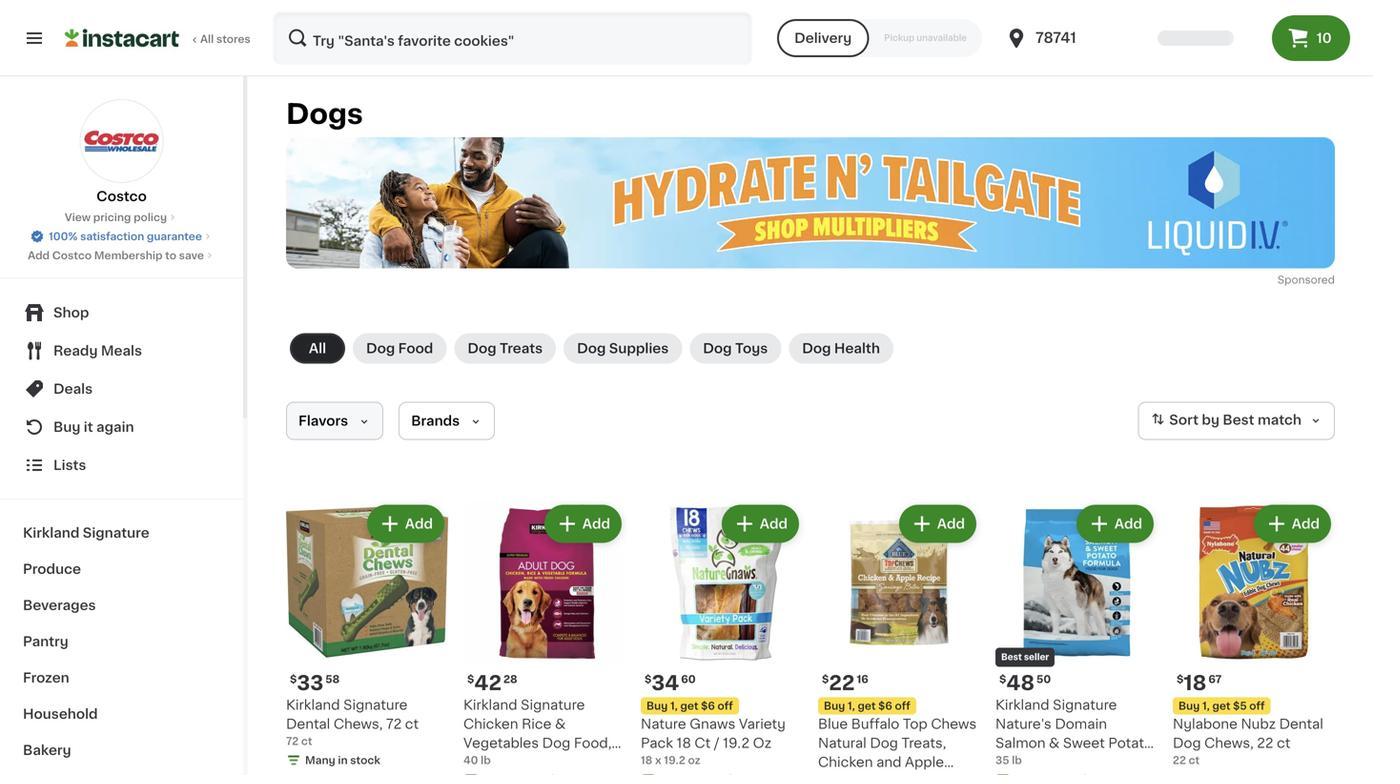Task type: locate. For each thing, give the bounding box(es) containing it.
costco up view pricing policy 'link'
[[97, 190, 147, 203]]

2 vertical spatial 22
[[1173, 756, 1187, 766]]

dog food link
[[353, 333, 447, 364]]

18 left 67
[[1184, 673, 1207, 694]]

6 product group from the left
[[1173, 501, 1336, 768]]

1, up nylabone
[[1203, 701, 1210, 712]]

0 horizontal spatial 18
[[641, 756, 653, 766]]

1 vertical spatial chicken
[[818, 756, 873, 769]]

22 down nubz
[[1258, 737, 1274, 750]]

best for best match
[[1223, 414, 1255, 427]]

$ inside "$ 22 16"
[[822, 674, 829, 685]]

chicken up recipe
[[818, 756, 873, 769]]

signature inside kirkland signature dental chews, 72 ct 72 ct
[[344, 699, 408, 712]]

100% satisfaction guarantee
[[49, 231, 202, 242]]

food,
[[574, 737, 612, 750], [1028, 756, 1065, 769]]

1, for 34
[[671, 701, 678, 712]]

signature up produce link
[[83, 527, 149, 540]]

kirkland inside kirkland signature chicken rice & vegetables dog food, 40 lb
[[464, 699, 518, 712]]

$ for 18
[[1177, 674, 1184, 685]]

1 get from the left
[[681, 701, 699, 712]]

dental right nubz
[[1280, 718, 1324, 731]]

signature inside kirkland signature link
[[83, 527, 149, 540]]

& left sweet
[[1049, 737, 1060, 750]]

1 horizontal spatial chicken
[[818, 756, 873, 769]]

0 vertical spatial chicken
[[464, 718, 518, 731]]

1 vertical spatial costco
[[52, 250, 92, 261]]

$ down best seller
[[1000, 674, 1007, 685]]

1 lb from the left
[[481, 756, 491, 766]]

1 vertical spatial food,
[[1028, 756, 1065, 769]]

10
[[1317, 31, 1332, 45]]

$ 48 50
[[1000, 673, 1052, 694]]

product group
[[286, 501, 448, 772], [464, 501, 626, 776], [641, 501, 803, 776], [818, 501, 981, 776], [996, 501, 1158, 776], [1173, 501, 1336, 768]]

19.2 right /
[[723, 737, 750, 750]]

lb inside kirkland signature chicken rice & vegetables dog food, 40 lb
[[485, 756, 498, 769]]

dental for ct
[[1280, 718, 1324, 731]]

kirkland up produce at bottom left
[[23, 527, 80, 540]]

kirkland up nature's
[[996, 699, 1050, 712]]

dog left health
[[803, 342, 831, 355]]

19.2 right the x
[[664, 756, 686, 766]]

again
[[96, 421, 134, 434]]

4 add button from the left
[[901, 507, 975, 541]]

product group containing 18
[[1173, 501, 1336, 768]]

$ left 60
[[645, 674, 652, 685]]

chews, down nylabone
[[1205, 737, 1254, 750]]

1 horizontal spatial 19.2
[[723, 737, 750, 750]]

$6 for 34
[[701, 701, 715, 712]]

0 horizontal spatial best
[[1002, 653, 1022, 662]]

kirkland down $ 42 28
[[464, 699, 518, 712]]

1, up nature
[[671, 701, 678, 712]]

best right by
[[1223, 414, 1255, 427]]

$ for 22
[[822, 674, 829, 685]]

0 horizontal spatial chicken
[[464, 718, 518, 731]]

dog down nylabone
[[1173, 737, 1202, 750]]

kirkland signature chicken rice & vegetables dog food, 40 lb
[[464, 699, 612, 769]]

dental inside nylabone nubz dental dog chews, 22 ct 22 ct
[[1280, 718, 1324, 731]]

ready meals button
[[11, 332, 232, 370]]

2 horizontal spatial 1,
[[1203, 701, 1210, 712]]

4 product group from the left
[[818, 501, 981, 776]]

food, inside kirkland signature chicken rice & vegetables dog food, 40 lb
[[574, 737, 612, 750]]

best inside field
[[1223, 414, 1255, 427]]

dog down the "salmon"
[[996, 756, 1024, 769]]

1 horizontal spatial &
[[1049, 737, 1060, 750]]

buy up nature
[[647, 701, 668, 712]]

1 vertical spatial 22
[[1258, 737, 1274, 750]]

dog health link
[[789, 333, 894, 364]]

2 dental from the left
[[1280, 718, 1324, 731]]

$6 up buffalo
[[879, 701, 893, 712]]

22 down nylabone
[[1173, 756, 1187, 766]]

get down 60
[[681, 701, 699, 712]]

$
[[290, 674, 297, 685], [467, 674, 474, 685], [645, 674, 652, 685], [822, 674, 829, 685], [1000, 674, 1007, 685], [1177, 674, 1184, 685]]

1 add button from the left
[[369, 507, 443, 541]]

0 horizontal spatial off
[[718, 701, 733, 712]]

3 off from the left
[[1250, 701, 1266, 712]]

signature up domain
[[1053, 699, 1118, 712]]

35
[[996, 756, 1010, 766], [1069, 756, 1086, 769]]

product group containing 42
[[464, 501, 626, 776]]

dog inside dog treats link
[[468, 342, 497, 355]]

4 $ from the left
[[822, 674, 829, 685]]

dog health
[[803, 342, 880, 355]]

2 off from the left
[[895, 701, 911, 712]]

signature for kirkland signature
[[83, 527, 149, 540]]

instacart logo image
[[65, 27, 179, 50]]

chews, up "stock"
[[334, 718, 383, 731]]

0 horizontal spatial get
[[681, 701, 699, 712]]

0 vertical spatial food,
[[574, 737, 612, 750]]

best for best seller
[[1002, 653, 1022, 662]]

1 horizontal spatial costco
[[97, 190, 147, 203]]

1 horizontal spatial dental
[[1280, 718, 1324, 731]]

all up flavors
[[309, 342, 326, 355]]

6 add button from the left
[[1256, 507, 1330, 541]]

dog toys
[[703, 342, 768, 355]]

3 product group from the left
[[641, 501, 803, 776]]

2 product group from the left
[[464, 501, 626, 776]]

35 down the "salmon"
[[996, 756, 1010, 766]]

1 $6 from the left
[[701, 701, 715, 712]]

2 buy 1, get $6 off from the left
[[824, 701, 911, 712]]

$ left 28
[[467, 674, 474, 685]]

$ left 58
[[290, 674, 297, 685]]

2 horizontal spatial 18
[[1184, 673, 1207, 694]]

chicken up vegetables
[[464, 718, 518, 731]]

all stores link
[[65, 11, 252, 65]]

dog left the supplies
[[577, 342, 606, 355]]

best left seller
[[1002, 653, 1022, 662]]

3 1, from the left
[[1203, 701, 1210, 712]]

signature up "stock"
[[344, 699, 408, 712]]

1 horizontal spatial 35
[[1069, 756, 1086, 769]]

add button for kirkland signature nature's domain salmon & sweet potato dog food, 35 lbs
[[1079, 507, 1152, 541]]

3 add button from the left
[[724, 507, 798, 541]]

10 button
[[1273, 15, 1351, 61]]

1 horizontal spatial $6
[[879, 701, 893, 712]]

0 vertical spatial best
[[1223, 414, 1255, 427]]

72
[[386, 718, 402, 731], [286, 736, 299, 747]]

costco logo image
[[80, 99, 164, 183]]

chews,
[[334, 718, 383, 731], [1205, 737, 1254, 750]]

pack
[[641, 737, 673, 750]]

all inside all stores link
[[200, 34, 214, 44]]

signature for kirkland signature chicken rice & vegetables dog food, 40 lb
[[521, 699, 585, 712]]

lb for 42
[[481, 756, 491, 766]]

18
[[1184, 673, 1207, 694], [677, 737, 691, 750], [641, 756, 653, 766]]

2 $6 from the left
[[879, 701, 893, 712]]

all inside all link
[[309, 342, 326, 355]]

food, left pack
[[574, 737, 612, 750]]

$ inside $ 48 50
[[1000, 674, 1007, 685]]

view
[[65, 212, 91, 223]]

buy 1, get $6 off
[[647, 701, 733, 712], [824, 701, 911, 712]]

$ inside $ 34 60
[[645, 674, 652, 685]]

2 horizontal spatial get
[[1213, 701, 1231, 712]]

3 lb from the left
[[485, 756, 498, 769]]

2 vertical spatial 18
[[641, 756, 653, 766]]

1 dental from the left
[[286, 718, 330, 731]]

1 horizontal spatial get
[[858, 701, 876, 712]]

1 buy 1, get $6 off from the left
[[647, 701, 733, 712]]

0 vertical spatial chews,
[[334, 718, 383, 731]]

0 vertical spatial 72
[[386, 718, 402, 731]]

$ left 16
[[822, 674, 829, 685]]

flavors
[[299, 414, 348, 428]]

$ for 42
[[467, 674, 474, 685]]

35 inside kirkland signature nature's domain salmon & sweet potato dog food, 35 lbs
[[1069, 756, 1086, 769]]

kirkland for kirkland signature
[[23, 527, 80, 540]]

$ 18 67
[[1177, 673, 1222, 694]]

3 $ from the left
[[645, 674, 652, 685]]

product group containing 22
[[818, 501, 981, 776]]

1 horizontal spatial 1,
[[848, 701, 856, 712]]

ready meals
[[53, 344, 142, 358]]

blue buffalo top chews natural dog treats, chicken and apple recipe sausage bit
[[818, 718, 977, 776]]

dog left food
[[366, 342, 395, 355]]

0 horizontal spatial 22
[[829, 673, 855, 694]]

produce link
[[11, 551, 232, 588]]

0 horizontal spatial 35
[[996, 756, 1010, 766]]

shop
[[53, 306, 89, 320]]

2 horizontal spatial off
[[1250, 701, 1266, 712]]

service type group
[[778, 19, 983, 57]]

buy up blue
[[824, 701, 845, 712]]

$ inside $ 42 28
[[467, 674, 474, 685]]

product group containing 33
[[286, 501, 448, 772]]

signature up rice
[[521, 699, 585, 712]]

dog treats
[[468, 342, 543, 355]]

buy 1, get $6 off up buffalo
[[824, 701, 911, 712]]

None search field
[[273, 11, 753, 65]]

kirkland down the $ 33 58
[[286, 699, 340, 712]]

get up buffalo
[[858, 701, 876, 712]]

1 off from the left
[[718, 701, 733, 712]]

3 get from the left
[[1213, 701, 1231, 712]]

67
[[1209, 674, 1222, 685]]

0 vertical spatial all
[[200, 34, 214, 44]]

chews, inside nylabone nubz dental dog chews, 22 ct 22 ct
[[1205, 737, 1254, 750]]

50
[[1037, 674, 1052, 685]]

1 horizontal spatial 72
[[386, 718, 402, 731]]

2 get from the left
[[858, 701, 876, 712]]

vegetables
[[464, 737, 539, 750]]

off up top
[[895, 701, 911, 712]]

78741
[[1036, 31, 1077, 45]]

membership
[[94, 250, 163, 261]]

0 horizontal spatial food,
[[574, 737, 612, 750]]

22 left 16
[[829, 673, 855, 694]]

all stores
[[200, 34, 251, 44]]

bakery link
[[11, 733, 232, 769]]

2 $ from the left
[[467, 674, 474, 685]]

food, down the "salmon"
[[1028, 756, 1065, 769]]

0 vertical spatial &
[[555, 718, 566, 731]]

off up the gnaws
[[718, 701, 733, 712]]

0 horizontal spatial buy 1, get $6 off
[[647, 701, 733, 712]]

2 add button from the left
[[546, 507, 620, 541]]

0 horizontal spatial 72
[[286, 736, 299, 747]]

1 $ from the left
[[290, 674, 297, 685]]

2 35 from the left
[[1069, 756, 1086, 769]]

many
[[305, 756, 335, 766]]

$ left 67
[[1177, 674, 1184, 685]]

1 vertical spatial 72
[[286, 736, 299, 747]]

add button for blue buffalo top chews natural dog treats, chicken and apple recipe sausage bit
[[901, 507, 975, 541]]

buy left it
[[53, 421, 80, 434]]

get
[[681, 701, 699, 712], [858, 701, 876, 712], [1213, 701, 1231, 712]]

match
[[1258, 414, 1302, 427]]

$ inside $ 18 67
[[1177, 674, 1184, 685]]

add button for nature gnaws variety pack 18 ct / 19.2 oz
[[724, 507, 798, 541]]

58
[[326, 674, 340, 685]]

dog left the toys
[[703, 342, 732, 355]]

1 horizontal spatial 18
[[677, 737, 691, 750]]

nature's
[[996, 718, 1052, 731]]

0 vertical spatial 19.2
[[723, 737, 750, 750]]

rice
[[522, 718, 552, 731]]

1 vertical spatial chews,
[[1205, 737, 1254, 750]]

dental
[[286, 718, 330, 731], [1280, 718, 1324, 731]]

1 horizontal spatial food,
[[1028, 756, 1065, 769]]

35 lb
[[996, 756, 1022, 766]]

22
[[829, 673, 855, 694], [1258, 737, 1274, 750], [1173, 756, 1187, 766]]

40
[[464, 756, 478, 766], [464, 756, 482, 769]]

1 product group from the left
[[286, 501, 448, 772]]

1 horizontal spatial all
[[309, 342, 326, 355]]

1 horizontal spatial best
[[1223, 414, 1255, 427]]

6 $ from the left
[[1177, 674, 1184, 685]]

1 vertical spatial best
[[1002, 653, 1022, 662]]

1 horizontal spatial buy 1, get $6 off
[[824, 701, 911, 712]]

brands button
[[399, 402, 495, 440]]

18 left the x
[[641, 756, 653, 766]]

kirkland inside kirkland signature dental chews, 72 ct 72 ct
[[286, 699, 340, 712]]

0 horizontal spatial &
[[555, 718, 566, 731]]

all for all
[[309, 342, 326, 355]]

1 vertical spatial &
[[1049, 737, 1060, 750]]

treats,
[[902, 737, 947, 750]]

policy
[[134, 212, 167, 223]]

5 add button from the left
[[1079, 507, 1152, 541]]

1, down "$ 22 16"
[[848, 701, 856, 712]]

$ for 34
[[645, 674, 652, 685]]

dogs
[[286, 101, 363, 128]]

0 horizontal spatial dental
[[286, 718, 330, 731]]

35 down sweet
[[1069, 756, 1086, 769]]

$ inside the $ 33 58
[[290, 674, 297, 685]]

all left stores
[[200, 34, 214, 44]]

lb
[[481, 756, 491, 766], [1012, 756, 1022, 766], [485, 756, 498, 769]]

dental inside kirkland signature dental chews, 72 ct 72 ct
[[286, 718, 330, 731]]

seller
[[1024, 653, 1050, 662]]

add costco membership to save
[[28, 250, 204, 261]]

bakery
[[23, 744, 71, 757]]

1 horizontal spatial chews,
[[1205, 737, 1254, 750]]

nubz
[[1242, 718, 1276, 731]]

0 vertical spatial 18
[[1184, 673, 1207, 694]]

0 horizontal spatial 1,
[[671, 701, 678, 712]]

many in stock
[[305, 756, 380, 766]]

2 lb from the left
[[1012, 756, 1022, 766]]

save
[[179, 250, 204, 261]]

off right $5
[[1250, 701, 1266, 712]]

& right rice
[[555, 718, 566, 731]]

buy 1, get $6 off down 60
[[647, 701, 733, 712]]

1 vertical spatial 18
[[677, 737, 691, 750]]

1 horizontal spatial 22
[[1173, 756, 1187, 766]]

1,
[[671, 701, 678, 712], [848, 701, 856, 712], [1203, 701, 1210, 712]]

buy up nylabone
[[1179, 701, 1200, 712]]

kirkland inside kirkland signature nature's domain salmon & sweet potato dog food, 35 lbs
[[996, 699, 1050, 712]]

add for blue buffalo top chews natural dog treats, chicken and apple recipe sausage bit
[[938, 518, 965, 531]]

costco down 100%
[[52, 250, 92, 261]]

flavors button
[[286, 402, 384, 440]]

kirkland signature
[[23, 527, 149, 540]]

get left $5
[[1213, 701, 1231, 712]]

dog down rice
[[542, 737, 571, 750]]

0 horizontal spatial all
[[200, 34, 214, 44]]

0 horizontal spatial $6
[[701, 701, 715, 712]]

1 1, from the left
[[671, 701, 678, 712]]

1 vertical spatial 19.2
[[664, 756, 686, 766]]

signature inside kirkland signature nature's domain salmon & sweet potato dog food, 35 lbs
[[1053, 699, 1118, 712]]

dog left the treats
[[468, 342, 497, 355]]

ct
[[695, 737, 711, 750]]

dog up the and
[[870, 737, 899, 750]]

5 product group from the left
[[996, 501, 1158, 776]]

$6 up the gnaws
[[701, 701, 715, 712]]

all
[[200, 34, 214, 44], [309, 342, 326, 355]]

5 $ from the left
[[1000, 674, 1007, 685]]

off
[[718, 701, 733, 712], [895, 701, 911, 712], [1250, 701, 1266, 712]]

1 vertical spatial all
[[309, 342, 326, 355]]

18 left 'ct'
[[677, 737, 691, 750]]

get for 22
[[858, 701, 876, 712]]

add for kirkland signature chicken rice & vegetables dog food, 40 lb
[[583, 518, 611, 531]]

28
[[504, 674, 518, 685]]

get for 18
[[1213, 701, 1231, 712]]

0 horizontal spatial chews,
[[334, 718, 383, 731]]

$6
[[701, 701, 715, 712], [879, 701, 893, 712]]

2 1, from the left
[[848, 701, 856, 712]]

lists link
[[11, 446, 232, 485]]

signature inside kirkland signature chicken rice & vegetables dog food, 40 lb
[[521, 699, 585, 712]]

ct
[[405, 718, 419, 731], [301, 736, 312, 747], [1277, 737, 1291, 750], [1189, 756, 1200, 766]]

kirkland
[[23, 527, 80, 540], [286, 699, 340, 712], [464, 699, 518, 712], [996, 699, 1050, 712]]

dental up many
[[286, 718, 330, 731]]

best inside 'product' group
[[1002, 653, 1022, 662]]

1 horizontal spatial off
[[895, 701, 911, 712]]

buy for 22
[[824, 701, 845, 712]]

Best match Sort by field
[[1138, 402, 1336, 440]]

product group containing 48
[[996, 501, 1158, 776]]

19.2
[[723, 737, 750, 750], [664, 756, 686, 766]]



Task type: describe. For each thing, give the bounding box(es) containing it.
$5
[[1234, 701, 1247, 712]]

costco link
[[80, 99, 164, 206]]

kirkland signature dental chews, 72 ct 72 ct
[[286, 699, 419, 747]]

dog supplies link
[[564, 333, 682, 364]]

Search field
[[275, 13, 751, 63]]

kirkland signature nature's domain salmon & sweet potato dog food, 35 lbs
[[996, 699, 1153, 769]]

40 inside kirkland signature chicken rice & vegetables dog food, 40 lb
[[464, 756, 482, 769]]

$ 42 28
[[467, 673, 518, 694]]

deals link
[[11, 370, 232, 408]]

lists
[[53, 459, 86, 472]]

add for kirkland signature dental chews, 72 ct
[[405, 518, 433, 531]]

$ 33 58
[[290, 673, 340, 694]]

buy for 18
[[1179, 701, 1200, 712]]

0 vertical spatial 22
[[829, 673, 855, 694]]

beverages
[[23, 599, 96, 612]]

lb for 48
[[1012, 756, 1022, 766]]

sweet
[[1064, 737, 1105, 750]]

kirkland signature link
[[11, 515, 232, 551]]

42
[[474, 673, 502, 694]]

dog inside dog toys link
[[703, 342, 732, 355]]

food, inside kirkland signature nature's domain salmon & sweet potato dog food, 35 lbs
[[1028, 756, 1065, 769]]

sort by
[[1170, 414, 1220, 427]]

1, for 18
[[1203, 701, 1210, 712]]

potato
[[1109, 737, 1153, 750]]

to
[[165, 250, 176, 261]]

salmon
[[996, 737, 1046, 750]]

household
[[23, 708, 98, 721]]

nature
[[641, 718, 687, 731]]

off for 34
[[718, 701, 733, 712]]

100%
[[49, 231, 78, 242]]

get for 34
[[681, 701, 699, 712]]

supplies
[[609, 342, 669, 355]]

frozen
[[23, 672, 69, 685]]

gnaws
[[690, 718, 736, 731]]

buy it again link
[[11, 408, 232, 446]]

pantry
[[23, 635, 68, 649]]

1 35 from the left
[[996, 756, 1010, 766]]

add button for kirkland signature chicken rice & vegetables dog food, 40 lb
[[546, 507, 620, 541]]

dog inside blue buffalo top chews natural dog treats, chicken and apple recipe sausage bit
[[870, 737, 899, 750]]

dog inside kirkland signature nature's domain salmon & sweet potato dog food, 35 lbs
[[996, 756, 1024, 769]]

buy 1, get $6 off for 22
[[824, 701, 911, 712]]

• sponsored: liquid i.v. hydrate n' tailgate. shop multipliers image
[[286, 137, 1336, 269]]

ready
[[53, 344, 98, 358]]

chews, inside kirkland signature dental chews, 72 ct 72 ct
[[334, 718, 383, 731]]

stock
[[350, 756, 380, 766]]

frozen link
[[11, 660, 232, 696]]

& inside kirkland signature nature's domain salmon & sweet potato dog food, 35 lbs
[[1049, 737, 1060, 750]]

kirkland for kirkland signature chicken rice & vegetables dog food, 40 lb
[[464, 699, 518, 712]]

0 vertical spatial costco
[[97, 190, 147, 203]]

dog inside kirkland signature chicken rice & vegetables dog food, 40 lb
[[542, 737, 571, 750]]

shop link
[[11, 294, 232, 332]]

78741 button
[[1005, 11, 1120, 65]]

beverages link
[[11, 588, 232, 624]]

brands
[[411, 414, 460, 428]]

recipe
[[818, 775, 866, 776]]

view pricing policy
[[65, 212, 167, 223]]

& inside kirkland signature chicken rice & vegetables dog food, 40 lb
[[555, 718, 566, 731]]

$6 for 22
[[879, 701, 893, 712]]

add button for nylabone nubz dental dog chews, 22 ct
[[1256, 507, 1330, 541]]

top
[[903, 718, 928, 731]]

/
[[714, 737, 720, 750]]

buy it again
[[53, 421, 134, 434]]

dog inside dog health link
[[803, 342, 831, 355]]

produce
[[23, 563, 81, 576]]

0 horizontal spatial 19.2
[[664, 756, 686, 766]]

oz
[[688, 756, 701, 766]]

meals
[[101, 344, 142, 358]]

$ for 33
[[290, 674, 297, 685]]

off for 18
[[1250, 701, 1266, 712]]

best match
[[1223, 414, 1302, 427]]

all link
[[290, 333, 345, 364]]

signature for kirkland signature nature's domain salmon & sweet potato dog food, 35 lbs
[[1053, 699, 1118, 712]]

all for all stores
[[200, 34, 214, 44]]

buy 1, get $5 off
[[1179, 701, 1266, 712]]

buy for 34
[[647, 701, 668, 712]]

dog inside the dog supplies link
[[577, 342, 606, 355]]

blue
[[818, 718, 848, 731]]

60
[[681, 674, 696, 685]]

variety
[[739, 718, 786, 731]]

add button for kirkland signature dental chews, 72 ct
[[369, 507, 443, 541]]

nature gnaws variety pack 18 ct / 19.2 oz 18 x 19.2 oz
[[641, 718, 786, 766]]

kirkland for kirkland signature dental chews, 72 ct 72 ct
[[286, 699, 340, 712]]

buy 1, get $6 off for 34
[[647, 701, 733, 712]]

lbs
[[1090, 756, 1109, 769]]

0 horizontal spatial costco
[[52, 250, 92, 261]]

1, for 22
[[848, 701, 856, 712]]

2 horizontal spatial 22
[[1258, 737, 1274, 750]]

pantry link
[[11, 624, 232, 660]]

dental for 72
[[286, 718, 330, 731]]

guarantee
[[147, 231, 202, 242]]

domain
[[1055, 718, 1108, 731]]

chicken inside blue buffalo top chews natural dog treats, chicken and apple recipe sausage bit
[[818, 756, 873, 769]]

dog toys link
[[690, 333, 782, 364]]

add for nature gnaws variety pack 18 ct / 19.2 oz
[[760, 518, 788, 531]]

40 lb
[[464, 756, 491, 766]]

delivery button
[[778, 19, 869, 57]]

in
[[338, 756, 348, 766]]

dog inside nylabone nubz dental dog chews, 22 ct 22 ct
[[1173, 737, 1202, 750]]

add for nylabone nubz dental dog chews, 22 ct
[[1292, 518, 1320, 531]]

48
[[1007, 673, 1035, 694]]

signature for kirkland signature dental chews, 72 ct 72 ct
[[344, 699, 408, 712]]

dog treats link
[[454, 333, 556, 364]]

product group containing 34
[[641, 501, 803, 776]]

$ for 48
[[1000, 674, 1007, 685]]

nylabone
[[1173, 718, 1238, 731]]

sort
[[1170, 414, 1199, 427]]

off for 22
[[895, 701, 911, 712]]

$ 34 60
[[645, 673, 696, 694]]

dog inside dog food link
[[366, 342, 395, 355]]

by
[[1202, 414, 1220, 427]]

kirkland for kirkland signature nature's domain salmon & sweet potato dog food, 35 lbs
[[996, 699, 1050, 712]]

chews
[[931, 718, 977, 731]]

add costco membership to save link
[[28, 248, 216, 263]]

$ 22 16
[[822, 673, 869, 694]]

dog supplies
[[577, 342, 669, 355]]

buffalo
[[852, 718, 900, 731]]

best seller
[[1002, 653, 1050, 662]]

chicken inside kirkland signature chicken rice & vegetables dog food, 40 lb
[[464, 718, 518, 731]]

pricing
[[93, 212, 131, 223]]

nylabone nubz dental dog chews, 22 ct 22 ct
[[1173, 718, 1324, 766]]

34
[[652, 673, 679, 694]]

apple
[[905, 756, 944, 769]]

health
[[835, 342, 880, 355]]

household link
[[11, 696, 232, 733]]

natural
[[818, 737, 867, 750]]

add for kirkland signature nature's domain salmon & sweet potato dog food, 35 lbs
[[1115, 518, 1143, 531]]



Task type: vqa. For each thing, say whether or not it's contained in the screenshot.
22 to the left
yes



